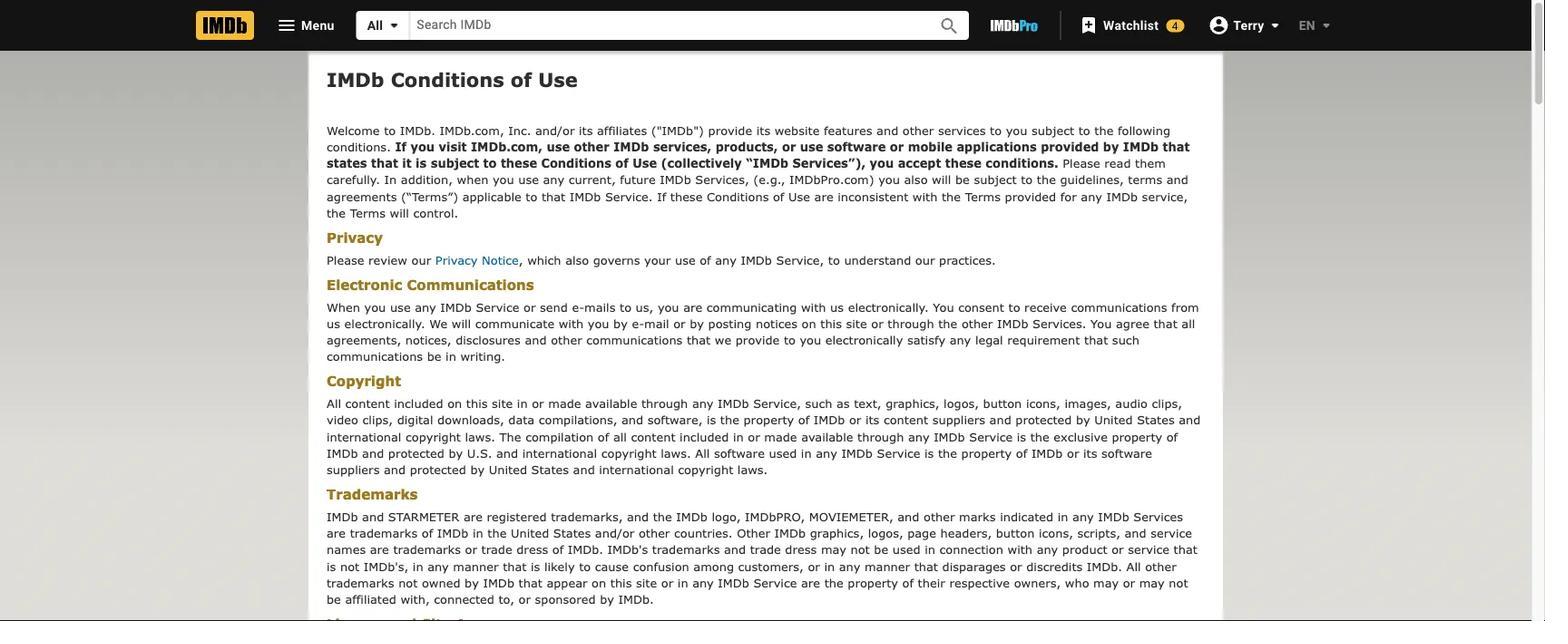 Task type: vqa. For each thing, say whether or not it's contained in the screenshot.
carefully.
yes



Task type: describe. For each thing, give the bounding box(es) containing it.
headers,
[[940, 526, 992, 540]]

imdb down among
[[718, 576, 749, 590]]

the inside welcome to imdb. imdb.com, inc. and/or its affiliates ("imdb") provide its website features and other services to you subject to the following conditions.
[[1094, 123, 1114, 137]]

that down from
[[1154, 316, 1177, 330]]

trademarks up imdb's,
[[350, 526, 418, 540]]

to up guidelines,
[[1078, 123, 1090, 137]]

when
[[457, 172, 488, 187]]

site inside electronic communications when you use any imdb service or send e-mails to us, you are communicating with us electronically. you consent to receive communications from us electronically. we will communicate with you by e-mail or by posting notices on this site or through the other imdb services. you agree that all agreements, notices, disclosures and other communications that we provide to you electronically satisfy any legal requirement that such communications be in writing.
[[846, 316, 867, 330]]

imdb down (collectively
[[660, 172, 691, 187]]

all inside trademarks imdb and starmeter are registered trademarks, and the imdb logo, imdbpro, moviemeter, and other marks indicated in any imdb services are trademarks of imdb in the united states and/or other countries. other imdb graphics, logos, page headers, button icons, scripts, and service names are trademarks or trade dress of imdb. imdb's trademarks and trade dress may not be used in connection with any product or service that is not imdb's, in any manner that is likely to cause confusion among customers, or in any manner that disparages or discredits imdb. all other trademarks not owned by imdb that appear on this site or in any imdb service are the property of their respective owners, who may or may not be affiliated with, connected to, or sponsored by imdb.
[[1126, 559, 1141, 573]]

0 vertical spatial protected
[[1016, 413, 1072, 427]]

addition,
[[401, 172, 453, 187]]

imdb. down cause
[[618, 592, 654, 606]]

features
[[824, 123, 872, 137]]

0 horizontal spatial software
[[714, 446, 765, 460]]

or up accept on the top of page
[[890, 139, 904, 154]]

is up page at the right of page
[[925, 446, 934, 460]]

1 manner from the left
[[453, 559, 499, 573]]

trademarks down countries.
[[652, 543, 720, 557]]

which
[[527, 253, 561, 267]]

imdb's,
[[364, 559, 409, 573]]

any inside privacy please review our privacy notice , which also governs your use of any imdb service, to understand our practices.
[[715, 253, 737, 267]]

are up names at the left bottom of the page
[[327, 526, 346, 540]]

imdb inside privacy please review our privacy notice , which also governs your use of any imdb service, to understand our practices.
[[741, 253, 772, 267]]

imdb. down product at right
[[1087, 559, 1122, 573]]

communicate
[[475, 316, 554, 330]]

1 vertical spatial electronically.
[[344, 316, 425, 330]]

is down names at the left bottom of the page
[[327, 559, 336, 573]]

0 vertical spatial communications
[[1071, 300, 1167, 314]]

that left we
[[687, 333, 711, 347]]

affiliated
[[345, 592, 396, 606]]

0 vertical spatial available
[[585, 396, 637, 410]]

to down notices
[[784, 333, 796, 347]]

1 vertical spatial united
[[489, 462, 527, 477]]

0 vertical spatial service
[[1151, 526, 1192, 540]]

imdb down the following
[[1123, 139, 1159, 154]]

its down exclusive
[[1083, 446, 1097, 460]]

button inside copyright all content included on this site in or made available through any imdb service, such as text, graphics, logos, button icons, images, audio clips, video clips, digital downloads, data compilations, and software, is the property of imdb or its content suppliers and protected by united states and international copyright laws. the compilation of all content included in or made available through any imdb service is the exclusive property of imdb and protected by u.s. and international copyright laws. all software used in any imdb service is the property of imdb or its software suppliers and protected by united states and international copyright laws.
[[983, 396, 1022, 410]]

1 vertical spatial privacy
[[435, 253, 478, 267]]

the left guidelines,
[[1037, 172, 1056, 187]]

these for subject
[[945, 156, 982, 170]]

submit search image
[[939, 15, 960, 37]]

or down confusion
[[661, 576, 673, 590]]

terry button
[[1199, 9, 1286, 42]]

if inside please read them carefully. in addition, when you use any current, future imdb services, (e.g., imdbpro.com) you also will be subject to the guidelines, terms and agreements ("terms") applicable to  that imdb service. if these conditions of use are inconsistent with the terms provided for any imdb service, the terms will control.
[[657, 189, 666, 203]]

imdb down affiliates
[[613, 139, 649, 154]]

that up to, at the left
[[503, 559, 527, 573]]

by left posting
[[690, 316, 704, 330]]

all inside copyright all content included on this site in or made available through any imdb service, such as text, graphics, logos, button icons, images, audio clips, video clips, digital downloads, data compilations, and software, is the property of imdb or its content suppliers and protected by united states and international copyright laws. the compilation of all content included in or made available through any imdb service is the exclusive property of imdb and protected by u.s. and international copyright laws. all software used in any imdb service is the property of imdb or its software suppliers and protected by united states and international copyright laws.
[[613, 429, 627, 444]]

trademarks,
[[551, 510, 623, 524]]

0 horizontal spatial copyright
[[406, 429, 461, 444]]

imdb down starmeter
[[437, 526, 468, 540]]

appear
[[547, 576, 587, 590]]

among
[[693, 559, 734, 573]]

1 horizontal spatial content
[[631, 429, 675, 444]]

to,
[[498, 592, 514, 606]]

or up imdbpro,
[[748, 429, 760, 444]]

0 vertical spatial international
[[327, 429, 401, 444]]

conditions. inside welcome to imdb. imdb.com, inc. and/or its affiliates ("imdb") provide its website features and other services to you subject to the following conditions.
[[327, 139, 391, 154]]

agreements,
[[327, 333, 401, 347]]

disparages
[[942, 559, 1006, 573]]

countries.
[[674, 526, 733, 540]]

by up the connected
[[465, 576, 479, 590]]

in inside electronic communications when you use any imdb service or send e-mails to us, you are communicating with us electronically. you consent to receive communications from us electronically. we will communicate with you by e-mail or by posting notices on this site or through the other imdb services. you agree that all agreements, notices, disclosures and other communications that we provide to you electronically satisfy any legal requirement that such communications be in writing.
[[446, 349, 456, 363]]

and inside welcome to imdb. imdb.com, inc. and/or its affiliates ("imdb") provide its website features and other services to you subject to the following conditions.
[[877, 123, 898, 137]]

governs
[[593, 253, 640, 267]]

in up imdbpro,
[[801, 446, 812, 460]]

conditions. inside the if you visit imdb.com, use other imdb services, products, or use software or mobile applications provided by imdb that states that it is subject to these conditions of use (collectively "imdb services"), you accept these conditions.
[[986, 156, 1059, 170]]

that inside please read them carefully. in addition, when you use any current, future imdb services, (e.g., imdbpro.com) you also will be subject to the guidelines, terms and agreements ("terms") applicable to  that imdb service. if these conditions of use are inconsistent with the terms provided for any imdb service, the terms will control.
[[542, 189, 565, 203]]

if inside the if you visit imdb.com, use other imdb services, products, or use software or mobile applications provided by imdb that states that it is subject to these conditions of use (collectively "imdb services"), you accept these conditions.
[[395, 139, 406, 154]]

notice
[[482, 253, 519, 267]]

1 horizontal spatial laws.
[[661, 446, 691, 460]]

to down "applications"
[[1021, 172, 1033, 187]]

through inside electronic communications when you use any imdb service or send e-mails to us, you are communicating with us electronically. you consent to receive communications from us electronically. we will communicate with you by e-mail or by posting notices on this site or through the other imdb services. you agree that all agreements, notices, disclosures and other communications that we provide to you electronically satisfy any legal requirement that such communications be in writing.
[[888, 316, 934, 330]]

electronically
[[825, 333, 903, 347]]

or up owners,
[[1010, 559, 1022, 573]]

use inside the if you visit imdb.com, use other imdb services, products, or use software or mobile applications provided by imdb that states that it is subject to these conditions of use (collectively "imdb services"), you accept these conditions.
[[633, 156, 657, 170]]

arrow drop down image inside all button
[[383, 15, 405, 36]]

logos, inside copyright all content included on this site in or made available through any imdb service, such as text, graphics, logos, button icons, images, audio clips, video clips, digital downloads, data compilations, and software, is the property of imdb or its content suppliers and protected by united states and international copyright laws. the compilation of all content included in or made available through any imdb service is the exclusive property of imdb and protected by u.s. and international copyright laws. all software used in any imdb service is the property of imdb or its software suppliers and protected by united states and international copyright laws.
[[944, 396, 979, 410]]

agree
[[1116, 316, 1149, 330]]

2 horizontal spatial will
[[932, 172, 951, 187]]

menu image
[[276, 15, 298, 36]]

service.
[[605, 189, 653, 203]]

agreements
[[327, 189, 397, 203]]

to inside privacy please review our privacy notice , which also governs your use of any imdb service, to understand our practices.
[[828, 253, 840, 267]]

such inside electronic communications when you use any imdb service or send e-mails to us, you are communicating with us electronically. you consent to receive communications from us electronically. we will communicate with you by e-mail or by posting notices on this site or through the other imdb services. you agree that all agreements, notices, disclosures and other communications that we provide to you electronically satisfy any legal requirement that such communications be in writing.
[[1112, 333, 1139, 347]]

service,
[[1142, 189, 1188, 203]]

provide inside electronic communications when you use any imdb service or send e-mails to us, you are communicating with us electronically. you consent to receive communications from us electronically. we will communicate with you by e-mail or by posting notices on this site or through the other imdb services. you agree that all agreements, notices, disclosures and other communications that we provide to you electronically satisfy any legal requirement that such communications be in writing.
[[736, 333, 780, 347]]

also inside privacy please review our privacy notice , which also governs your use of any imdb service, to understand our practices.
[[565, 253, 589, 267]]

0 horizontal spatial terms
[[350, 206, 386, 220]]

by down u.s.
[[470, 462, 485, 477]]

of inside please read them carefully. in addition, when you use any current, future imdb services, (e.g., imdbpro.com) you also will be subject to the guidelines, terms and agreements ("terms") applicable to  that imdb service. if these conditions of use are inconsistent with the terms provided for any imdb service, the terms will control.
[[773, 189, 784, 203]]

in up the connected
[[473, 526, 483, 540]]

2 vertical spatial through
[[857, 429, 904, 444]]

applicable
[[462, 189, 522, 203]]

connected
[[434, 592, 494, 606]]

other down consent
[[962, 316, 993, 330]]

the up confusion
[[653, 510, 672, 524]]

2 manner from the left
[[865, 559, 910, 573]]

1 vertical spatial states
[[531, 462, 569, 477]]

other down services
[[1145, 559, 1176, 573]]

read
[[1104, 156, 1131, 170]]

electronic communications when you use any imdb service or send e-mails to us, you are communicating with us electronically. you consent to receive communications from us electronically. we will communicate with you by e-mail or by posting notices on this site or through the other imdb services. you agree that all agreements, notices, disclosures and other communications that we provide to you electronically satisfy any legal requirement that such communications be in writing.
[[327, 276, 1199, 363]]

your
[[644, 253, 671, 267]]

services
[[938, 123, 986, 137]]

by inside the if you visit imdb.com, use other imdb services, products, or use software or mobile applications provided by imdb that states that it is subject to these conditions of use (collectively "imdb services"), you accept these conditions.
[[1103, 139, 1119, 154]]

in down page at the right of page
[[925, 543, 935, 557]]

0 horizontal spatial these
[[501, 156, 537, 170]]

product
[[1062, 543, 1107, 557]]

are inside please read them carefully. in addition, when you use any current, future imdb services, (e.g., imdbpro.com) you also will be subject to the guidelines, terms and agreements ("terms") applicable to  that imdb service. if these conditions of use are inconsistent with the terms provided for any imdb service, the terms will control.
[[814, 189, 834, 203]]

that up them at the right
[[1163, 139, 1190, 154]]

1 horizontal spatial made
[[764, 429, 797, 444]]

when
[[327, 300, 360, 314]]

its down text,
[[865, 413, 880, 427]]

2 horizontal spatial may
[[1139, 576, 1165, 590]]

of inside privacy please review our privacy notice , which also governs your use of any imdb service, to understand our practices.
[[700, 253, 711, 267]]

services,
[[695, 172, 749, 187]]

1 horizontal spatial included
[[680, 429, 729, 444]]

("terms")
[[401, 189, 458, 203]]

or down exclusive
[[1067, 446, 1079, 460]]

0 vertical spatial states
[[1137, 413, 1175, 427]]

us,
[[636, 300, 654, 314]]

video
[[327, 413, 358, 427]]

1 our from the left
[[411, 253, 431, 267]]

is left likely
[[531, 559, 540, 573]]

conditions inside the if you visit imdb.com, use other imdb services, products, or use software or mobile applications provided by imdb that states that it is subject to these conditions of use (collectively "imdb services"), you accept these conditions.
[[541, 156, 611, 170]]

confusion
[[633, 559, 689, 573]]

0 horizontal spatial may
[[821, 543, 846, 557]]

copyright all content included on this site in or made available through any imdb service, such as text, graphics, logos, button icons, images, audio clips, video clips, digital downloads, data compilations, and software, is the property of imdb or its content suppliers and protected by united states and international copyright laws. the compilation of all content included in or made available through any imdb service is the exclusive property of imdb and protected by u.s. and international copyright laws. all software used in any imdb service is the property of imdb or its software suppliers and protected by united states and international copyright laws.
[[327, 373, 1201, 477]]

with inside please read them carefully. in addition, when you use any current, future imdb services, (e.g., imdbpro.com) you also will be subject to the guidelines, terms and agreements ("terms") applicable to  that imdb service. if these conditions of use are inconsistent with the terms provided for any imdb service, the terms will control.
[[913, 189, 938, 203]]

please read them carefully. in addition, when you use any current, future imdb services, (e.g., imdbpro.com) you also will be subject to the guidelines, terms and agreements ("terms") applicable to  that imdb service. if these conditions of use are inconsistent with the terms provided for any imdb service, the terms will control.
[[327, 156, 1188, 220]]

use inside please read them carefully. in addition, when you use any current, future imdb services, (e.g., imdbpro.com) you also will be subject to the guidelines, terms and agreements ("terms") applicable to  that imdb service. if these conditions of use are inconsistent with the terms provided for any imdb service, the terms will control.
[[788, 189, 810, 203]]

imdb down imdbpro,
[[774, 526, 806, 540]]

imdb up scripts,
[[1098, 510, 1129, 524]]

the up headers, at right
[[938, 446, 957, 460]]

2 horizontal spatial copyright
[[678, 462, 733, 477]]

0 vertical spatial clips,
[[1152, 396, 1182, 410]]

trademarks down starmeter
[[393, 543, 461, 557]]

in up the data
[[517, 396, 528, 410]]

use inside electronic communications when you use any imdb service or send e-mails to us, you are communicating with us electronically. you consent to receive communications from us electronically. we will communicate with you by e-mail or by posting notices on this site or through the other imdb services. you agree that all agreements, notices, disclosures and other communications that we provide to you electronically satisfy any legal requirement that such communications be in writing.
[[390, 300, 411, 314]]

with down send
[[559, 316, 584, 330]]

0 horizontal spatial laws.
[[465, 429, 495, 444]]

not up with,
[[398, 576, 418, 590]]

by left u.s.
[[449, 446, 463, 460]]

exclusive
[[1054, 429, 1108, 444]]

0 vertical spatial privacy
[[327, 229, 383, 245]]

none field inside all search field
[[409, 11, 918, 40]]

0 horizontal spatial use
[[538, 68, 578, 91]]

writing.
[[460, 349, 505, 363]]

use down website
[[800, 139, 823, 154]]

1 horizontal spatial may
[[1093, 576, 1119, 590]]

provide inside welcome to imdb. imdb.com, inc. and/or its affiliates ("imdb") provide its website features and other services to you subject to the following conditions.
[[708, 123, 752, 137]]

other up page at the right of page
[[924, 510, 955, 524]]

are down customers,
[[801, 576, 820, 590]]

imdb down we
[[718, 396, 749, 410]]

affiliates
[[597, 123, 647, 137]]

2 vertical spatial laws.
[[737, 462, 768, 477]]

the down moviemeter,
[[824, 576, 844, 590]]

that up their
[[914, 559, 938, 573]]

compilation
[[525, 429, 594, 444]]

that down the services.
[[1084, 333, 1108, 347]]

provided inside the if you visit imdb.com, use other imdb services, products, or use software or mobile applications provided by imdb that states that it is subject to these conditions of use (collectively "imdb services"), you accept these conditions.
[[1041, 139, 1099, 154]]

to left us, on the left of the page
[[620, 300, 631, 314]]

in
[[384, 172, 397, 187]]

please inside privacy please review our privacy notice , which also governs your use of any imdb service, to understand our practices.
[[327, 253, 364, 267]]

in up owned
[[413, 559, 423, 573]]

disclosures
[[456, 333, 521, 347]]

mails
[[584, 300, 616, 314]]

that up the in
[[371, 156, 398, 170]]

1 horizontal spatial communications
[[586, 333, 683, 347]]

service down text,
[[877, 446, 920, 460]]

inc.
[[508, 123, 531, 137]]

or down as
[[849, 413, 861, 427]]

on inside copyright all content included on this site in or made available through any imdb service, such as text, graphics, logos, button icons, images, audio clips, video clips, digital downloads, data compilations, and software, is the property of imdb or its content suppliers and protected by united states and international copyright laws. the compilation of all content included in or made available through any imdb service is the exclusive property of imdb and protected by u.s. and international copyright laws. all software used in any imdb service is the property of imdb or its software suppliers and protected by united states and international copyright laws.
[[447, 396, 462, 410]]

notices,
[[405, 333, 451, 347]]

all up video
[[327, 396, 341, 410]]

logos, inside trademarks imdb and starmeter are registered trademarks, and the imdb logo, imdbpro, moviemeter, and other marks indicated in any imdb services are trademarks of imdb in the united states and/or other countries. other imdb graphics, logos, page headers, button icons, scripts, and service names are trademarks or trade dress of imdb. imdb's trademarks and trade dress may not be used in connection with any product or service that is not imdb's, in any manner that is likely to cause confusion among customers, or in any manner that disparages or discredits imdb. all other trademarks not owned by imdb that appear on this site or in any imdb service are the property of their respective owners, who may or may not be affiliated with, connected to, or sponsored by imdb.
[[868, 526, 903, 540]]

marks
[[959, 510, 996, 524]]

use inside privacy please review our privacy notice , which also governs your use of any imdb service, to understand our practices.
[[675, 253, 696, 267]]

it
[[402, 156, 412, 170]]

0 horizontal spatial made
[[548, 396, 581, 410]]

accept
[[898, 156, 941, 170]]

the inside electronic communications when you use any imdb service or send e-mails to us, you are communicating with us electronically. you consent to receive communications from us electronically. we will communicate with you by e-mail or by posting notices on this site or through the other imdb services. you agree that all agreements, notices, disclosures and other communications that we provide to you electronically satisfy any legal requirement that such communications be in writing.
[[938, 316, 957, 330]]

the down mobile on the right top of page
[[942, 189, 961, 203]]

2 horizontal spatial software
[[1101, 446, 1152, 460]]

by down mails
[[613, 316, 628, 330]]

these for guidelines,
[[670, 189, 703, 203]]

site inside copyright all content included on this site in or made available through any imdb service, such as text, graphics, logos, button icons, images, audio clips, video clips, digital downloads, data compilations, and software, is the property of imdb or its content suppliers and protected by united states and international copyright laws. the compilation of all content included in or made available through any imdb service is the exclusive property of imdb and protected by u.s. and international copyright laws. all software used in any imdb service is the property of imdb or its software suppliers and protected by united states and international copyright laws.
[[492, 396, 513, 410]]

digital
[[397, 413, 433, 427]]

communicating
[[707, 300, 797, 314]]

subject inside please read them carefully. in addition, when you use any current, future imdb services, (e.g., imdbpro.com) you also will be subject to the guidelines, terms and agreements ("terms") applicable to  that imdb service. if these conditions of use are inconsistent with the terms provided for any imdb service, the terms will control.
[[974, 172, 1017, 187]]

imdb up names at the left bottom of the page
[[327, 510, 358, 524]]

1 vertical spatial service
[[1128, 543, 1169, 557]]

imdb down terms
[[1106, 189, 1138, 203]]

likely
[[544, 559, 575, 573]]

or right 'who'
[[1123, 576, 1135, 590]]

en button
[[1284, 9, 1337, 42]]

2 horizontal spatial international
[[599, 462, 674, 477]]

mail
[[644, 316, 669, 330]]

imdb's
[[607, 543, 648, 557]]

and inside please read them carefully. in addition, when you use any current, future imdb services, (e.g., imdbpro.com) you also will be subject to the guidelines, terms and agreements ("terms") applicable to  that imdb service. if these conditions of use are inconsistent with the terms provided for any imdb service, the terms will control.
[[1167, 172, 1188, 187]]

with,
[[400, 592, 430, 606]]

not down moviemeter,
[[851, 543, 870, 557]]

that down services
[[1174, 543, 1197, 557]]

carefully.
[[327, 172, 380, 187]]

1 horizontal spatial electronically.
[[848, 300, 929, 314]]

connection
[[939, 543, 1003, 557]]

united inside trademarks imdb and starmeter are registered trademarks, and the imdb logo, imdbpro, moviemeter, and other marks indicated in any imdb services are trademarks of imdb in the united states and/or other countries. other imdb graphics, logos, page headers, button icons, scripts, and service names are trademarks or trade dress of imdb. imdb's trademarks and trade dress may not be used in connection with any product or service that is not imdb's, in any manner that is likely to cause confusion among customers, or in any manner that disparages or discredits imdb. all other trademarks not owned by imdb that appear on this site or in any imdb service are the property of their respective owners, who may or may not be affiliated with, connected to, or sponsored by imdb.
[[511, 526, 549, 540]]

0 horizontal spatial conditions
[[391, 68, 504, 91]]

downloads,
[[437, 413, 504, 427]]

or up the data
[[532, 396, 544, 410]]

0 vertical spatial united
[[1094, 413, 1133, 427]]

to left receive
[[1008, 300, 1020, 314]]

all down the software,
[[695, 446, 710, 460]]

website
[[775, 123, 820, 137]]

imdbpro,
[[745, 510, 805, 524]]

in down confusion
[[678, 576, 688, 590]]

1 horizontal spatial suppliers
[[932, 413, 985, 427]]

as
[[837, 396, 850, 410]]

and/or inside welcome to imdb. imdb.com, inc. and/or its affiliates ("imdb") provide its website features and other services to you subject to the following conditions.
[[535, 123, 575, 137]]

0 horizontal spatial clips,
[[363, 413, 393, 427]]

imdb down text,
[[841, 446, 873, 460]]

1 vertical spatial protected
[[388, 446, 445, 460]]

0 horizontal spatial included
[[394, 396, 443, 410]]

its left affiliates
[[579, 123, 593, 137]]

audio
[[1115, 396, 1148, 410]]

4
[[1172, 20, 1178, 32]]

the
[[500, 429, 521, 444]]

service, inside privacy please review our privacy notice , which also governs your use of any imdb service, to understand our practices.
[[776, 253, 824, 267]]

1 vertical spatial international
[[522, 446, 597, 460]]

receive
[[1024, 300, 1067, 314]]

sponsored
[[535, 592, 596, 606]]

or right to, at the left
[[519, 592, 531, 606]]

is right the software,
[[707, 413, 716, 427]]

imdb up legal
[[997, 316, 1028, 330]]

scripts,
[[1077, 526, 1120, 540]]

en
[[1299, 18, 1316, 33]]

respective
[[949, 576, 1010, 590]]

them
[[1135, 156, 1166, 170]]

registered
[[487, 510, 547, 524]]

2 dress from the left
[[785, 543, 817, 557]]

to right applicable
[[526, 189, 537, 203]]

not down names at the left bottom of the page
[[340, 559, 359, 573]]

other down send
[[551, 333, 582, 347]]

page
[[907, 526, 936, 540]]

review
[[368, 253, 407, 267]]

other inside the if you visit imdb.com, use other imdb services, products, or use software or mobile applications provided by imdb that states that it is subject to these conditions of use (collectively "imdb services"), you accept these conditions.
[[574, 139, 609, 154]]

from
[[1171, 300, 1199, 314]]

not down services
[[1169, 576, 1188, 590]]

button inside trademarks imdb and starmeter are registered trademarks, and the imdb logo, imdbpro, moviemeter, and other marks indicated in any imdb services are trademarks of imdb in the united states and/or other countries. other imdb graphics, logos, page headers, button icons, scripts, and service names are trademarks or trade dress of imdb. imdb's trademarks and trade dress may not be used in connection with any product or service that is not imdb's, in any manner that is likely to cause confusion among customers, or in any manner that disparages or discredits imdb. all other trademarks not owned by imdb that appear on this site or in any imdb service are the property of their respective owners, who may or may not be affiliated with, connected to, or sponsored by imdb.
[[996, 526, 1035, 540]]

1 vertical spatial content
[[884, 413, 928, 427]]

imdb. up likely
[[568, 543, 603, 557]]

text,
[[854, 396, 881, 410]]

moviemeter,
[[809, 510, 893, 524]]

by up exclusive
[[1076, 413, 1090, 427]]

services
[[1134, 510, 1183, 524]]

1 dress from the left
[[516, 543, 548, 557]]

be inside electronic communications when you use any imdb service or send e-mails to us, you are communicating with us electronically. you consent to receive communications from us electronically. we will communicate with you by e-mail or by posting notices on this site or through the other imdb services. you agree that all agreements, notices, disclosures and other communications that we provide to you electronically satisfy any legal requirement that such communications be in writing.
[[427, 349, 441, 363]]

0 vertical spatial e-
[[572, 300, 584, 314]]

1 horizontal spatial terms
[[965, 189, 1001, 203]]

starmeter
[[388, 510, 459, 524]]

1 trade from the left
[[481, 543, 512, 557]]

are left "registered"
[[464, 510, 483, 524]]

to up "applications"
[[990, 123, 1002, 137]]

trademarks up affiliated
[[327, 576, 394, 590]]

0 horizontal spatial content
[[345, 396, 390, 410]]

and inside electronic communications when you use any imdb service or send e-mails to us, you are communicating with us electronically. you consent to receive communications from us electronically. we will communicate with you by e-mail or by posting notices on this site or through the other imdb services. you agree that all agreements, notices, disclosures and other communications that we provide to you electronically satisfy any legal requirement that such communications be in writing.
[[525, 333, 547, 347]]

be down moviemeter,
[[874, 543, 888, 557]]

2 our from the left
[[915, 253, 935, 267]]

0 horizontal spatial communications
[[327, 349, 423, 363]]

of inside the if you visit imdb.com, use other imdb services, products, or use software or mobile applications provided by imdb that states that it is subject to these conditions of use (collectively "imdb services"), you accept these conditions.
[[615, 156, 629, 170]]

the right the software,
[[720, 413, 739, 427]]

owners,
[[1014, 576, 1061, 590]]



Task type: locate. For each thing, give the bounding box(es) containing it.
service, inside copyright all content included on this site in or made available through any imdb service, such as text, graphics, logos, button icons, images, audio clips, video clips, digital downloads, data compilations, and software, is the property of imdb or its content suppliers and protected by united states and international copyright laws. the compilation of all content included in or made available through any imdb service is the exclusive property of imdb and protected by u.s. and international copyright laws. all software used in any imdb service is the property of imdb or its software suppliers and protected by united states and international copyright laws.
[[753, 396, 801, 410]]

u.s.
[[467, 446, 492, 460]]

2 horizontal spatial communications
[[1071, 300, 1167, 314]]

with inside trademarks imdb and starmeter are registered trademarks, and the imdb logo, imdbpro, moviemeter, and other marks indicated in any imdb services are trademarks of imdb in the united states and/or other countries. other imdb graphics, logos, page headers, button icons, scripts, and service names are trademarks or trade dress of imdb. imdb's trademarks and trade dress may not be used in connection with any product or service that is not imdb's, in any manner that is likely to cause confusion among customers, or in any manner that disparages or discredits imdb. all other trademarks not owned by imdb that appear on this site or in any imdb service are the property of their respective owners, who may or may not be affiliated with, connected to, or sponsored by imdb.
[[1008, 543, 1033, 557]]

graphics,
[[886, 396, 940, 410], [810, 526, 864, 540]]

services.
[[1033, 316, 1087, 330]]

services,
[[653, 139, 712, 154]]

subject inside welcome to imdb. imdb.com, inc. and/or its affiliates ("imdb") provide its website features and other services to you subject to the following conditions.
[[1032, 123, 1074, 137]]

please up electronic
[[327, 253, 364, 267]]

notices
[[756, 316, 798, 330]]

1 vertical spatial laws.
[[661, 446, 691, 460]]

this inside electronic communications when you use any imdb service or send e-mails to us, you are communicating with us electronically. you consent to receive communications from us electronically. we will communicate with you by e-mail or by posting notices on this site or through the other imdb services. you agree that all agreements, notices, disclosures and other communications that we provide to you electronically satisfy any legal requirement that such communications be in writing.
[[820, 316, 842, 330]]

service, up communicating
[[776, 253, 824, 267]]

0 horizontal spatial please
[[327, 253, 364, 267]]

laws. up imdbpro,
[[737, 462, 768, 477]]

also right which on the top left of page
[[565, 253, 589, 267]]

2 vertical spatial international
[[599, 462, 674, 477]]

0 vertical spatial graphics,
[[886, 396, 940, 410]]

imdb.com, up visit at the top left of page
[[440, 123, 504, 137]]

be inside please read them carefully. in addition, when you use any current, future imdb services, (e.g., imdbpro.com) you also will be subject to the guidelines, terms and agreements ("terms") applicable to  that imdb service. if these conditions of use are inconsistent with the terms provided for any imdb service, the terms will control.
[[955, 172, 970, 187]]

electronic
[[327, 276, 402, 293]]

privacy please review our privacy notice , which also governs your use of any imdb service, to understand our practices.
[[327, 229, 996, 267]]

use right 'your'
[[675, 253, 696, 267]]

account circle image
[[1208, 14, 1230, 36]]

1 vertical spatial this
[[466, 396, 488, 410]]

welcome to imdb. imdb.com, inc. and/or its affiliates ("imdb") provide its website features and other services to you subject to the following conditions.
[[327, 123, 1170, 154]]

or down website
[[782, 139, 796, 154]]

0 vertical spatial us
[[830, 300, 844, 314]]

0 horizontal spatial you
[[933, 300, 954, 314]]

e- right send
[[572, 300, 584, 314]]

also inside please read them carefully. in addition, when you use any current, future imdb services, (e.g., imdbpro.com) you also will be subject to the guidelines, terms and agreements ("terms") applicable to  that imdb service. if these conditions of use are inconsistent with the terms provided for any imdb service, the terms will control.
[[904, 172, 928, 187]]

("imdb")
[[651, 123, 704, 137]]

please
[[1063, 156, 1100, 170], [327, 253, 364, 267]]

1 horizontal spatial privacy
[[435, 253, 478, 267]]

graphics, inside copyright all content included on this site in or made available through any imdb service, such as text, graphics, logos, button icons, images, audio clips, video clips, digital downloads, data compilations, and software, is the property of imdb or its content suppliers and protected by united states and international copyright laws. the compilation of all content included in or made available through any imdb service is the exclusive property of imdb and protected by u.s. and international copyright laws. all software used in any imdb service is the property of imdb or its software suppliers and protected by united states and international copyright laws.
[[886, 396, 940, 410]]

terms
[[1128, 172, 1162, 187]]

2 horizontal spatial these
[[945, 156, 982, 170]]

privacy notice link
[[435, 253, 519, 267]]

1 vertical spatial used
[[893, 543, 920, 557]]

conditions.
[[327, 139, 391, 154], [986, 156, 1059, 170]]

through down text,
[[857, 429, 904, 444]]

0 horizontal spatial and/or
[[535, 123, 575, 137]]

terms
[[965, 189, 1001, 203], [350, 206, 386, 220]]

1 vertical spatial you
[[1091, 316, 1112, 330]]

protected up exclusive
[[1016, 413, 1072, 427]]

0 vertical spatial please
[[1063, 156, 1100, 170]]

the down agreements
[[327, 206, 346, 220]]

2 trade from the left
[[750, 543, 781, 557]]

software down exclusive
[[1101, 446, 1152, 460]]

0 vertical spatial all
[[1182, 316, 1195, 330]]

0 horizontal spatial such
[[805, 396, 832, 410]]

imdb. up it
[[400, 123, 435, 137]]

menu button
[[261, 11, 349, 40]]

icons, inside copyright all content included on this site in or made available through any imdb service, such as text, graphics, logos, button icons, images, audio clips, video clips, digital downloads, data compilations, and software, is the property of imdb or its content suppliers and protected by united states and international copyright laws. the compilation of all content included in or made available through any imdb service is the exclusive property of imdb and protected by u.s. and international copyright laws. all software used in any imdb service is the property of imdb or its software suppliers and protected by united states and international copyright laws.
[[1026, 396, 1060, 410]]

such inside copyright all content included on this site in or made available through any imdb service, such as text, graphics, logos, button icons, images, audio clips, video clips, digital downloads, data compilations, and software, is the property of imdb or its content suppliers and protected by united states and international copyright laws. the compilation of all content included in or made available through any imdb service is the exclusive property of imdb and protected by u.s. and international copyright laws. all software used in any imdb service is the property of imdb or its software suppliers and protected by united states and international copyright laws.
[[805, 396, 832, 410]]

0 horizontal spatial manner
[[453, 559, 499, 573]]

be down "notices,"
[[427, 349, 441, 363]]

please inside please read them carefully. in addition, when you use any current, future imdb services, (e.g., imdbpro.com) you also will be subject to the guidelines, terms and agreements ("terms") applicable to  that imdb service. if these conditions of use are inconsistent with the terms provided for any imdb service, the terms will control.
[[1063, 156, 1100, 170]]

use
[[547, 139, 570, 154], [800, 139, 823, 154], [518, 172, 539, 187], [675, 253, 696, 267], [390, 300, 411, 314]]

mobile
[[908, 139, 953, 154]]

or up the electronically
[[871, 316, 883, 330]]

all
[[1182, 316, 1195, 330], [613, 429, 627, 444]]

imdb.com, inside the if you visit imdb.com, use other imdb services, products, or use software or mobile applications provided by imdb that states that it is subject to these conditions of use (collectively "imdb services"), you accept these conditions.
[[471, 139, 543, 154]]

imdb up to, at the left
[[483, 576, 514, 590]]

1 horizontal spatial if
[[657, 189, 666, 203]]

0 horizontal spatial subject
[[431, 156, 479, 170]]

icons, inside trademarks imdb and starmeter are registered trademarks, and the imdb logo, imdbpro, moviemeter, and other marks indicated in any imdb services are trademarks of imdb in the united states and/or other countries. other imdb graphics, logos, page headers, button icons, scripts, and service names are trademarks or trade dress of imdb. imdb's trademarks and trade dress may not be used in connection with any product or service that is not imdb's, in any manner that is likely to cause confusion among customers, or in any manner that disparages or discredits imdb. all other trademarks not owned by imdb that appear on this site or in any imdb service are the property of their respective owners, who may or may not be affiliated with, connected to, or sponsored by imdb.
[[1039, 526, 1073, 540]]

site inside trademarks imdb and starmeter are registered trademarks, and the imdb logo, imdbpro, moviemeter, and other marks indicated in any imdb services are trademarks of imdb in the united states and/or other countries. other imdb graphics, logos, page headers, button icons, scripts, and service names are trademarks or trade dress of imdb. imdb's trademarks and trade dress may not be used in connection with any product or service that is not imdb's, in any manner that is likely to cause confusion among customers, or in any manner that disparages or discredits imdb. all other trademarks not owned by imdb that appear on this site or in any imdb service are the property of their respective owners, who may or may not be affiliated with, connected to, or sponsored by imdb.
[[636, 576, 657, 590]]

0 vertical spatial suppliers
[[932, 413, 985, 427]]

0 horizontal spatial this
[[466, 396, 488, 410]]

1 horizontal spatial these
[[670, 189, 703, 203]]

0 horizontal spatial site
[[492, 396, 513, 410]]

0 horizontal spatial on
[[447, 396, 462, 410]]

1 vertical spatial through
[[641, 396, 688, 410]]

imdb conditions of use
[[327, 68, 578, 91]]

0 horizontal spatial electronically.
[[344, 316, 425, 330]]

imdbpro.com)
[[789, 172, 874, 187]]

0 horizontal spatial us
[[327, 316, 340, 330]]

provide up products,
[[708, 123, 752, 137]]

states inside trademarks imdb and starmeter are registered trademarks, and the imdb logo, imdbpro, moviemeter, and other marks indicated in any imdb services are trademarks of imdb in the united states and/or other countries. other imdb graphics, logos, page headers, button icons, scripts, and service names are trademarks or trade dress of imdb. imdb's trademarks and trade dress may not be used in connection with any product or service that is not imdb's, in any manner that is likely to cause confusion among customers, or in any manner that disparages or discredits imdb. all other trademarks not owned by imdb that appear on this site or in any imdb service are the property of their respective owners, who may or may not be affiliated with, connected to, or sponsored by imdb.
[[553, 526, 591, 540]]

1 horizontal spatial also
[[904, 172, 928, 187]]

for
[[1060, 189, 1077, 203]]

also
[[904, 172, 928, 187], [565, 253, 589, 267]]

laws. down the software,
[[661, 446, 691, 460]]

0 horizontal spatial privacy
[[327, 229, 383, 245]]

1 horizontal spatial site
[[636, 576, 657, 590]]

to left the "understand"
[[828, 253, 840, 267]]

please up guidelines,
[[1063, 156, 1100, 170]]

communications
[[1071, 300, 1167, 314], [586, 333, 683, 347], [327, 349, 423, 363]]

cause
[[595, 559, 629, 573]]

other inside welcome to imdb. imdb.com, inc. and/or its affiliates ("imdb") provide its website features and other services to you subject to the following conditions.
[[903, 123, 934, 137]]

1 vertical spatial clips,
[[363, 413, 393, 427]]

and/or inside trademarks imdb and starmeter are registered trademarks, and the imdb logo, imdbpro, moviemeter, and other marks indicated in any imdb services are trademarks of imdb in the united states and/or other countries. other imdb graphics, logos, page headers, button icons, scripts, and service names are trademarks or trade dress of imdb. imdb's trademarks and trade dress may not be used in connection with any product or service that is not imdb's, in any manner that is likely to cause confusion among customers, or in any manner that disparages or discredits imdb. all other trademarks not owned by imdb that appear on this site or in any imdb service are the property of their respective owners, who may or may not be affiliated with, connected to, or sponsored by imdb.
[[595, 526, 634, 540]]

0 horizontal spatial available
[[585, 396, 637, 410]]

imdb.com, down inc.
[[471, 139, 543, 154]]

conditions inside please read them carefully. in addition, when you use any current, future imdb services, (e.g., imdbpro.com) you also will be subject to the guidelines, terms and agreements ("terms") applicable to  that imdb service. if these conditions of use are inconsistent with the terms provided for any imdb service, the terms will control.
[[707, 189, 769, 203]]

0 horizontal spatial international
[[327, 429, 401, 444]]

privacy up review
[[327, 229, 383, 245]]

made
[[548, 396, 581, 410], [764, 429, 797, 444]]

through up the software,
[[641, 396, 688, 410]]

owned
[[422, 576, 460, 590]]

0 vertical spatial will
[[932, 172, 951, 187]]

0 horizontal spatial if
[[395, 139, 406, 154]]

0 horizontal spatial graphics,
[[810, 526, 864, 540]]

on inside trademarks imdb and starmeter are registered trademarks, and the imdb logo, imdbpro, moviemeter, and other marks indicated in any imdb services are trademarks of imdb in the united states and/or other countries. other imdb graphics, logos, page headers, button icons, scripts, and service names are trademarks or trade dress of imdb. imdb's trademarks and trade dress may not be used in connection with any product or service that is not imdb's, in any manner that is likely to cause confusion among customers, or in any manner that disparages or discredits imdb. all other trademarks not owned by imdb that appear on this site or in any imdb service are the property of their respective owners, who may or may not be affiliated with, connected to, or sponsored by imdb.
[[592, 576, 606, 590]]

1 horizontal spatial such
[[1112, 333, 1139, 347]]

privacy
[[327, 229, 383, 245], [435, 253, 478, 267]]

service up communicate
[[476, 300, 519, 314]]

requirement
[[1007, 333, 1080, 347]]

content
[[345, 396, 390, 410], [884, 413, 928, 427], [631, 429, 675, 444]]

terry
[[1233, 17, 1264, 32]]

1 vertical spatial provided
[[1005, 189, 1056, 203]]

software inside the if you visit imdb.com, use other imdb services, products, or use software or mobile applications provided by imdb that states that it is subject to these conditions of use (collectively "imdb services"), you accept these conditions.
[[827, 139, 886, 154]]

to up when
[[483, 156, 497, 170]]

1 horizontal spatial international
[[522, 446, 597, 460]]

other up imdb's
[[639, 526, 670, 540]]

legal
[[975, 333, 1003, 347]]

0 horizontal spatial also
[[565, 253, 589, 267]]

suppliers up trademarks
[[327, 462, 380, 477]]

,
[[519, 253, 523, 267]]

imdb. inside welcome to imdb. imdb.com, inc. and/or its affiliates ("imdb") provide its website features and other services to you subject to the following conditions.
[[400, 123, 435, 137]]

button
[[983, 396, 1022, 410], [996, 526, 1035, 540]]

this down cause
[[610, 576, 632, 590]]

0 vertical spatial conditions
[[391, 68, 504, 91]]

0 vertical spatial provided
[[1041, 139, 1099, 154]]

imdb up marks
[[934, 429, 965, 444]]

are down imdbpro.com)
[[814, 189, 834, 203]]

0 horizontal spatial suppliers
[[327, 462, 380, 477]]

All search field
[[356, 11, 969, 40]]

our right review
[[411, 253, 431, 267]]

imdb up communicating
[[741, 253, 772, 267]]

site up the electronically
[[846, 316, 867, 330]]

1 horizontal spatial available
[[801, 429, 853, 444]]

1 horizontal spatial subject
[[974, 172, 1017, 187]]

by
[[1103, 139, 1119, 154], [613, 316, 628, 330], [690, 316, 704, 330], [1076, 413, 1090, 427], [449, 446, 463, 460], [470, 462, 485, 477], [465, 576, 479, 590], [600, 592, 614, 606]]

1 vertical spatial please
[[327, 253, 364, 267]]

1 vertical spatial service,
[[753, 396, 801, 410]]

1 horizontal spatial conditions.
[[986, 156, 1059, 170]]

service inside electronic communications when you use any imdb service or send e-mails to us, you are communicating with us electronically. you consent to receive communications from us electronically. we will communicate with you by e-mail or by posting notices on this site or through the other imdb services. you agree that all agreements, notices, disclosures and other communications that we provide to you electronically satisfy any legal requirement that such communications be in writing.
[[476, 300, 519, 314]]

subject inside the if you visit imdb.com, use other imdb services, products, or use software or mobile applications provided by imdb that states that it is subject to these conditions of use (collectively "imdb services"), you accept these conditions.
[[431, 156, 479, 170]]

service up marks
[[969, 429, 1013, 444]]

1 horizontal spatial copyright
[[601, 446, 657, 460]]

1 vertical spatial made
[[764, 429, 797, 444]]

are inside electronic communications when you use any imdb service or send e-mails to us, you are communicating with us electronically. you consent to receive communications from us electronically. we will communicate with you by e-mail or by posting notices on this site or through the other imdb services. you agree that all agreements, notices, disclosures and other communications that we provide to you electronically satisfy any legal requirement that such communications be in writing.
[[683, 300, 702, 314]]

suppliers down legal
[[932, 413, 985, 427]]

on inside electronic communications when you use any imdb service or send e-mails to us, you are communicating with us electronically. you consent to receive communications from us electronically. we will communicate with you by e-mail or by posting notices on this site or through the other imdb services. you agree that all agreements, notices, disclosures and other communications that we provide to you electronically satisfy any legal requirement that such communications be in writing.
[[802, 316, 816, 330]]

laws.
[[465, 429, 495, 444], [661, 446, 691, 460], [737, 462, 768, 477]]

Search IMDb text field
[[409, 11, 918, 40]]

to right welcome
[[384, 123, 396, 137]]

(collectively
[[661, 156, 742, 170]]

1 vertical spatial communications
[[586, 333, 683, 347]]

home image
[[196, 11, 254, 40]]

provided inside please read them carefully. in addition, when you use any current, future imdb services, (e.g., imdbpro.com) you also will be subject to the guidelines, terms and agreements ("terms") applicable to  that imdb service. if these conditions of use are inconsistent with the terms provided for any imdb service, the terms will control.
[[1005, 189, 1056, 203]]

if you visit imdb.com, use other imdb services, products, or use software or mobile applications provided by imdb that states that it is subject to these conditions of use (collectively "imdb services"), you accept these conditions.
[[327, 139, 1190, 170]]

clips, right video
[[363, 413, 393, 427]]

imdb.com, for imdb.
[[440, 123, 504, 137]]

"imdb
[[746, 156, 789, 170]]

understand
[[844, 253, 911, 267]]

arrow drop down image
[[1264, 14, 1286, 36], [383, 15, 405, 36]]

may right 'who'
[[1093, 576, 1119, 590]]

future
[[620, 172, 656, 187]]

1 horizontal spatial trade
[[750, 543, 781, 557]]

guidelines,
[[1060, 172, 1124, 187]]

these inside please read them carefully. in addition, when you use any current, future imdb services, (e.g., imdbpro.com) you also will be subject to the guidelines, terms and agreements ("terms") applicable to  that imdb service. if these conditions of use are inconsistent with the terms provided for any imdb service, the terms will control.
[[670, 189, 703, 203]]

arrow drop down image right menu
[[383, 15, 405, 36]]

0 vertical spatial also
[[904, 172, 928, 187]]

customers,
[[738, 559, 804, 573]]

send
[[540, 300, 568, 314]]

logos,
[[944, 396, 979, 410], [868, 526, 903, 540]]

dress up likely
[[516, 543, 548, 557]]

property inside trademarks imdb and starmeter are registered trademarks, and the imdb logo, imdbpro, moviemeter, and other marks indicated in any imdb services are trademarks of imdb in the united states and/or other countries. other imdb graphics, logos, page headers, button icons, scripts, and service names are trademarks or trade dress of imdb. imdb's trademarks and trade dress may not be used in connection with any product or service that is not imdb's, in any manner that is likely to cause confusion among customers, or in any manner that disparages or discredits imdb. all other trademarks not owned by imdb that appear on this site or in any imdb service are the property of their respective owners, who may or may not be affiliated with, connected to, or sponsored by imdb.
[[848, 576, 898, 590]]

1 horizontal spatial dress
[[785, 543, 817, 557]]

2 vertical spatial conditions
[[707, 189, 769, 203]]

other up current,
[[574, 139, 609, 154]]

is
[[416, 156, 427, 170], [707, 413, 716, 427], [1017, 429, 1026, 444], [925, 446, 934, 460], [327, 559, 336, 573], [531, 559, 540, 573]]

will right we
[[452, 316, 471, 330]]

will
[[932, 172, 951, 187], [390, 206, 409, 220], [452, 316, 471, 330]]

welcome
[[327, 123, 380, 137]]

copyright
[[327, 373, 401, 389]]

indicated
[[1000, 510, 1053, 524]]

or down scripts,
[[1112, 543, 1124, 557]]

copyright down the software,
[[601, 446, 657, 460]]

0 vertical spatial copyright
[[406, 429, 461, 444]]

we
[[715, 333, 731, 347]]

1 vertical spatial subject
[[431, 156, 479, 170]]

on down cause
[[592, 576, 606, 590]]

terms down "applications"
[[965, 189, 1001, 203]]

imdb down exclusive
[[1031, 446, 1063, 460]]

1 vertical spatial suppliers
[[327, 462, 380, 477]]

service inside trademarks imdb and starmeter are registered trademarks, and the imdb logo, imdbpro, moviemeter, and other marks indicated in any imdb services are trademarks of imdb in the united states and/or other countries. other imdb graphics, logos, page headers, button icons, scripts, and service names are trademarks or trade dress of imdb. imdb's trademarks and trade dress may not be used in connection with any product or service that is not imdb's, in any manner that is likely to cause confusion among customers, or in any manner that disparages or discredits imdb. all other trademarks not owned by imdb that appear on this site or in any imdb service are the property of their respective owners, who may or may not be affiliated with, connected to, or sponsored by imdb.
[[753, 576, 797, 590]]

use up current,
[[547, 139, 570, 154]]

1 horizontal spatial software
[[827, 139, 886, 154]]

0 vertical spatial terms
[[965, 189, 1001, 203]]

trademarks imdb and starmeter are registered trademarks, and the imdb logo, imdbpro, moviemeter, and other marks indicated in any imdb services are trademarks of imdb in the united states and/or other countries. other imdb graphics, logos, page headers, button icons, scripts, and service names are trademarks or trade dress of imdb. imdb's trademarks and trade dress may not be used in connection with any product or service that is not imdb's, in any manner that is likely to cause confusion among customers, or in any manner that disparages or discredits imdb. all other trademarks not owned by imdb that appear on this site or in any imdb service are the property of their respective owners, who may or may not be affiliated with, connected to, or sponsored by imdb.
[[327, 486, 1197, 606]]

1 horizontal spatial used
[[893, 543, 920, 557]]

watchlist image
[[1078, 15, 1100, 36]]

current,
[[569, 172, 616, 187]]

are right us, on the left of the page
[[683, 300, 702, 314]]

to inside trademarks imdb and starmeter are registered trademarks, and the imdb logo, imdbpro, moviemeter, and other marks indicated in any imdb services are trademarks of imdb in the united states and/or other countries. other imdb graphics, logos, page headers, button icons, scripts, and service names are trademarks or trade dress of imdb. imdb's trademarks and trade dress may not be used in connection with any product or service that is not imdb's, in any manner that is likely to cause confusion among customers, or in any manner that disparages or discredits imdb. all other trademarks not owned by imdb that appear on this site or in any imdb service are the property of their respective owners, who may or may not be affiliated with, connected to, or sponsored by imdb.
[[579, 559, 591, 573]]

all down services
[[1126, 559, 1141, 573]]

manner down page at the right of page
[[865, 559, 910, 573]]

use down electronic
[[390, 300, 411, 314]]

all inside electronic communications when you use any imdb service or send e-mails to us, you are communicating with us electronically. you consent to receive communications from us electronically. we will communicate with you by e-mail or by posting notices on this site or through the other imdb services. you agree that all agreements, notices, disclosures and other communications that we provide to you electronically satisfy any legal requirement that such communications be in writing.
[[1182, 316, 1195, 330]]

service, left as
[[753, 396, 801, 410]]

imdb.com, inside welcome to imdb. imdb.com, inc. and/or its affiliates ("imdb") provide its website features and other services to you subject to the following conditions.
[[440, 123, 504, 137]]

1 vertical spatial logos,
[[868, 526, 903, 540]]

to
[[384, 123, 396, 137], [990, 123, 1002, 137], [1078, 123, 1090, 137], [483, 156, 497, 170], [1021, 172, 1033, 187], [526, 189, 537, 203], [828, 253, 840, 267], [620, 300, 631, 314], [1008, 300, 1020, 314], [784, 333, 796, 347], [579, 559, 591, 573]]

0 horizontal spatial arrow drop down image
[[383, 15, 405, 36]]

clips,
[[1152, 396, 1182, 410], [363, 413, 393, 427]]

arrow drop down image
[[1316, 15, 1337, 36]]

2 vertical spatial protected
[[410, 462, 466, 477]]

e- down us, on the left of the page
[[632, 316, 644, 330]]

content down the software,
[[631, 429, 675, 444]]

0 vertical spatial site
[[846, 316, 867, 330]]

use inside please read them carefully. in addition, when you use any current, future imdb services, (e.g., imdbpro.com) you also will be subject to the guidelines, terms and agreements ("terms") applicable to  that imdb service. if these conditions of use are inconsistent with the terms provided for any imdb service, the terms will control.
[[518, 172, 539, 187]]

may
[[821, 543, 846, 557], [1093, 576, 1119, 590], [1139, 576, 1165, 590]]

is right it
[[416, 156, 427, 170]]

1 vertical spatial will
[[390, 206, 409, 220]]

electronically. up the electronically
[[848, 300, 929, 314]]

this up the electronically
[[820, 316, 842, 330]]

the down "registered"
[[487, 526, 507, 540]]

of
[[511, 68, 532, 91], [615, 156, 629, 170], [773, 189, 784, 203], [700, 253, 711, 267], [798, 413, 810, 427], [598, 429, 609, 444], [1167, 429, 1178, 444], [1016, 446, 1027, 460], [422, 526, 433, 540], [552, 543, 564, 557], [902, 576, 914, 590]]

property
[[744, 413, 794, 427], [1112, 429, 1162, 444], [961, 446, 1012, 460], [848, 576, 898, 590]]

all down the compilations,
[[613, 429, 627, 444]]

all button
[[356, 11, 409, 40]]

1 horizontal spatial us
[[830, 300, 844, 314]]

1 vertical spatial included
[[680, 429, 729, 444]]

0 vertical spatial use
[[538, 68, 578, 91]]

conditions up visit at the top left of page
[[391, 68, 504, 91]]

international
[[327, 429, 401, 444], [522, 446, 597, 460], [599, 462, 674, 477]]

that
[[1163, 139, 1190, 154], [371, 156, 398, 170], [542, 189, 565, 203], [1154, 316, 1177, 330], [687, 333, 711, 347], [1084, 333, 1108, 347], [1174, 543, 1197, 557], [503, 559, 527, 573], [914, 559, 938, 573], [519, 576, 542, 590]]

1 horizontal spatial you
[[1091, 316, 1112, 330]]

suppliers
[[932, 413, 985, 427], [327, 462, 380, 477]]

2 vertical spatial use
[[788, 189, 810, 203]]

2 vertical spatial this
[[610, 576, 632, 590]]

services"),
[[793, 156, 866, 170]]

2 vertical spatial will
[[452, 316, 471, 330]]

0 horizontal spatial dress
[[516, 543, 548, 557]]

1 horizontal spatial graphics,
[[886, 396, 940, 410]]

graphics, right text,
[[886, 396, 940, 410]]

also down accept on the top of page
[[904, 172, 928, 187]]

states down the 'audio'
[[1137, 413, 1175, 427]]

is inside the if you visit imdb.com, use other imdb services, products, or use software or mobile applications provided by imdb that states that it is subject to these conditions of use (collectively "imdb services"), you accept these conditions.
[[416, 156, 427, 170]]

with up the electronically
[[801, 300, 826, 314]]

posting
[[708, 316, 752, 330]]

to inside the if you visit imdb.com, use other imdb services, products, or use software or mobile applications provided by imdb that states that it is subject to these conditions of use (collectively "imdb services"), you accept these conditions.
[[483, 156, 497, 170]]

its up products,
[[756, 123, 770, 137]]

be left affiliated
[[327, 592, 341, 606]]

will inside electronic communications when you use any imdb service or send e-mails to us, you are communicating with us electronically. you consent to receive communications from us electronically. we will communicate with you by e-mail or by posting notices on this site or through the other imdb services. you agree that all agreements, notices, disclosures and other communications that we provide to you electronically satisfy any legal requirement that such communications be in writing.
[[452, 316, 471, 330]]

(e.g.,
[[753, 172, 785, 187]]

2 horizontal spatial subject
[[1032, 123, 1074, 137]]

in up logo,
[[733, 429, 744, 444]]

1 vertical spatial on
[[447, 396, 462, 410]]

you inside welcome to imdb. imdb.com, inc. and/or its affiliates ("imdb") provide its website features and other services to you subject to the following conditions.
[[1006, 123, 1027, 137]]

1 horizontal spatial e-
[[632, 316, 644, 330]]

graphics, inside trademarks imdb and starmeter are registered trademarks, and the imdb logo, imdbpro, moviemeter, and other marks indicated in any imdb services are trademarks of imdb in the united states and/or other countries. other imdb graphics, logos, page headers, button icons, scripts, and service names are trademarks or trade dress of imdb. imdb's trademarks and trade dress may not be used in connection with any product or service that is not imdb's, in any manner that is likely to cause confusion among customers, or in any manner that disparages or discredits imdb. all other trademarks not owned by imdb that appear on this site or in any imdb service are the property of their respective owners, who may or may not be affiliated with, connected to, or sponsored by imdb.
[[810, 526, 864, 540]]

used inside trademarks imdb and starmeter are registered trademarks, and the imdb logo, imdbpro, moviemeter, and other marks indicated in any imdb services are trademarks of imdb in the united states and/or other countries. other imdb graphics, logos, page headers, button icons, scripts, and service names are trademarks or trade dress of imdb. imdb's trademarks and trade dress may not be used in connection with any product or service that is not imdb's, in any manner that is likely to cause confusion among customers, or in any manner that disparages or discredits imdb. all other trademarks not owned by imdb that appear on this site or in any imdb service are the property of their respective owners, who may or may not be affiliated with, connected to, or sponsored by imdb.
[[893, 543, 920, 557]]

1 vertical spatial available
[[801, 429, 853, 444]]

united down "registered"
[[511, 526, 549, 540]]

their
[[918, 576, 945, 590]]

imdb down video
[[327, 446, 358, 460]]

site down confusion
[[636, 576, 657, 590]]

imdb.com,
[[440, 123, 504, 137], [471, 139, 543, 154]]

and/or up imdb's
[[595, 526, 634, 540]]

visit
[[439, 139, 467, 154]]

1 horizontal spatial our
[[915, 253, 935, 267]]

will down accept on the top of page
[[932, 172, 951, 187]]

arrow drop down image inside terry button
[[1264, 14, 1286, 36]]

0 vertical spatial icons,
[[1026, 396, 1060, 410]]

None field
[[409, 11, 918, 40]]

practices.
[[939, 253, 996, 267]]

subject
[[1032, 123, 1074, 137], [431, 156, 479, 170], [974, 172, 1017, 187]]

this inside trademarks imdb and starmeter are registered trademarks, and the imdb logo, imdbpro, moviemeter, and other marks indicated in any imdb services are trademarks of imdb in the united states and/or other countries. other imdb graphics, logos, page headers, button icons, scripts, and service names are trademarks or trade dress of imdb. imdb's trademarks and trade dress may not be used in connection with any product or service that is not imdb's, in any manner that is likely to cause confusion among customers, or in any manner that disparages or discredits imdb. all other trademarks not owned by imdb that appear on this site or in any imdb service are the property of their respective owners, who may or may not be affiliated with, connected to, or sponsored by imdb.
[[610, 576, 632, 590]]

software up logo,
[[714, 446, 765, 460]]

imdb.com, for visit
[[471, 139, 543, 154]]

2 horizontal spatial site
[[846, 316, 867, 330]]

this inside copyright all content included on this site in or made available through any imdb service, such as text, graphics, logos, button icons, images, audio clips, video clips, digital downloads, data compilations, and software, is the property of imdb or its content suppliers and protected by united states and international copyright laws. the compilation of all content included in or made available through any imdb service is the exclusive property of imdb and protected by u.s. and international copyright laws. all software used in any imdb service is the property of imdb or its software suppliers and protected by united states and international copyright laws.
[[466, 396, 488, 410]]

or right the mail
[[673, 316, 686, 330]]

in
[[446, 349, 456, 363], [517, 396, 528, 410], [733, 429, 744, 444], [801, 446, 812, 460], [1058, 510, 1068, 524], [473, 526, 483, 540], [925, 543, 935, 557], [413, 559, 423, 573], [824, 559, 835, 573], [678, 576, 688, 590]]

service
[[1151, 526, 1192, 540], [1128, 543, 1169, 557]]

products,
[[716, 139, 778, 154]]

2 vertical spatial on
[[592, 576, 606, 590]]

0 horizontal spatial all
[[613, 429, 627, 444]]

clips, right the 'audio'
[[1152, 396, 1182, 410]]

0 vertical spatial laws.
[[465, 429, 495, 444]]

service,
[[776, 253, 824, 267], [753, 396, 801, 410]]

all inside all button
[[367, 18, 383, 33]]

used inside copyright all content included on this site in or made available through any imdb service, such as text, graphics, logos, button icons, images, audio clips, video clips, digital downloads, data compilations, and software, is the property of imdb or its content suppliers and protected by united states and international copyright laws. the compilation of all content included in or made available through any imdb service is the exclusive property of imdb and protected by u.s. and international copyright laws. all software used in any imdb service is the property of imdb or its software suppliers and protected by united states and international copyright laws.
[[769, 446, 797, 460]]

by down cause
[[600, 592, 614, 606]]



